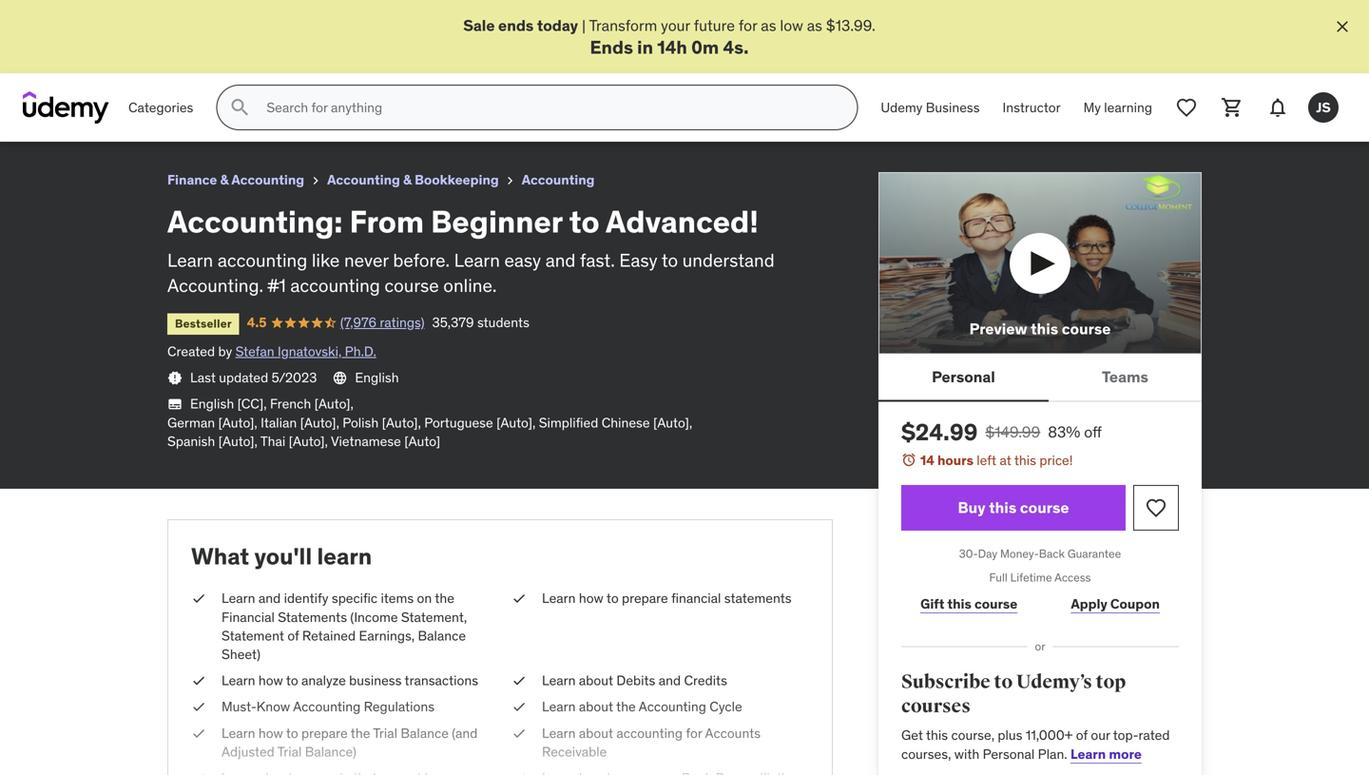 Task type: describe. For each thing, give the bounding box(es) containing it.
1 vertical spatial wishlist image
[[1145, 496, 1168, 519]]

gift
[[921, 596, 945, 613]]

accounting down the search for anything text field
[[522, 171, 595, 188]]

accounting up accounting:
[[231, 171, 304, 188]]

you'll
[[254, 542, 312, 571]]

Search for anything text field
[[263, 91, 834, 124]]

buy this course
[[958, 498, 1069, 517]]

access
[[1055, 570, 1091, 585]]

[auto], left 'polish'
[[300, 414, 339, 431]]

personal inside button
[[932, 367, 995, 386]]

this for gift
[[948, 596, 972, 613]]

learn for credits
[[542, 672, 576, 689]]

accounting: from beginner to advanced! learn accounting like never before. learn easy and fast. easy to understand accounting. #1 accounting course online.
[[167, 203, 775, 297]]

for inside sale ends today | transform your future for as low as $13.99. ends in 14h 0m 4s .
[[739, 16, 757, 35]]

english for english
[[355, 369, 399, 386]]

stefan ignatovski, ph.d. link
[[235, 343, 376, 360]]

created by stefan ignatovski, ph.d.
[[167, 343, 376, 360]]

accounting up learn about accounting for accounts receivable
[[639, 698, 706, 715]]

polish
[[343, 414, 379, 431]]

83%
[[1048, 422, 1081, 442]]

to left financial
[[607, 590, 619, 607]]

what
[[191, 542, 249, 571]]

#1
[[268, 274, 286, 297]]

statements
[[724, 590, 792, 607]]

closed captions image
[[167, 397, 183, 412]]

subscribe
[[901, 670, 991, 694]]

the inside learn and identify specific items on the financial statements (income statement, statement of retained earnings, balance sheet)
[[435, 590, 455, 607]]

created
[[167, 343, 215, 360]]

accounting & bookkeeping link
[[327, 169, 499, 192]]

[cc], french
[[237, 395, 311, 412]]

30-
[[959, 546, 978, 561]]

1 as from the left
[[761, 16, 776, 35]]

at
[[1000, 452, 1012, 469]]

to inside the learn how to prepare the trial balance (and adjusted trial balance)
[[286, 724, 298, 742]]

to inside subscribe to udemy's top courses
[[994, 670, 1013, 694]]

35,379 students
[[432, 314, 530, 331]]

preview this course button
[[879, 172, 1202, 354]]

and inside learn and identify specific items on the financial statements (income statement, statement of retained earnings, balance sheet)
[[259, 590, 281, 607]]

statement,
[[401, 608, 467, 626]]

identify
[[284, 590, 329, 607]]

receivable
[[542, 743, 607, 760]]

ratings)
[[380, 314, 425, 331]]

sheet)
[[222, 646, 261, 663]]

and inside the accounting: from beginner to advanced! learn accounting like never before. learn easy and fast. easy to understand accounting. #1 accounting course online.
[[546, 249, 576, 271]]

preview this course
[[970, 319, 1111, 338]]

[auto], down [cc], french
[[218, 414, 257, 431]]

subscribe to udemy's top courses
[[901, 670, 1126, 718]]

tab list containing personal
[[879, 354, 1202, 402]]

easy
[[619, 249, 658, 271]]

bookkeeping
[[415, 171, 499, 188]]

must-know accounting regulations
[[222, 698, 435, 715]]

by
[[218, 343, 232, 360]]

1 horizontal spatial trial
[[373, 724, 398, 742]]

xsmall image for learn and identify specific items on the financial statements (income statement, statement of retained earnings, balance sheet)
[[191, 589, 206, 608]]

for inside learn about accounting for accounts receivable
[[686, 724, 702, 742]]

course,
[[951, 727, 995, 744]]

to up fast. on the left
[[569, 203, 600, 241]]

price!
[[1040, 452, 1073, 469]]

accounts
[[705, 724, 761, 742]]

how for learn how to prepare the trial balance (and adjusted trial balance)
[[259, 724, 283, 742]]

items
[[381, 590, 414, 607]]

balance inside learn and identify specific items on the financial statements (income statement, statement of retained earnings, balance sheet)
[[418, 627, 466, 644]]

.
[[744, 36, 749, 58]]

hours
[[938, 452, 974, 469]]

$13.99.
[[826, 16, 876, 35]]

how for learn how to prepare financial statements
[[579, 590, 604, 607]]

cycle
[[710, 698, 742, 715]]

& for bookkeeping
[[403, 171, 412, 188]]

learn for business
[[222, 672, 255, 689]]

last
[[190, 369, 216, 386]]

retained
[[302, 627, 356, 644]]

14 hours left at this price!
[[921, 452, 1073, 469]]

stefan
[[235, 343, 274, 360]]

what you'll learn
[[191, 542, 372, 571]]

last updated 5/2023
[[190, 369, 317, 386]]

bestseller
[[175, 316, 232, 331]]

personal button
[[879, 354, 1049, 400]]

notifications image
[[1267, 96, 1289, 119]]

[auto], left thai at the bottom left of page
[[218, 433, 258, 450]]

2 vertical spatial and
[[659, 672, 681, 689]]

accounting down analyze
[[293, 698, 361, 715]]

4.5
[[247, 314, 267, 331]]

portuguese
[[424, 414, 493, 431]]

this for get
[[926, 727, 948, 744]]

course language image
[[332, 370, 347, 386]]

transform
[[589, 16, 657, 35]]

apply coupon
[[1071, 596, 1160, 613]]

udemy
[[881, 99, 923, 116]]

rated
[[1139, 727, 1170, 744]]

italian
[[261, 414, 297, 431]]

submit search image
[[229, 96, 251, 119]]

learning
[[1104, 99, 1153, 116]]

35,379
[[432, 314, 474, 331]]

2 as from the left
[[807, 16, 822, 35]]

0 horizontal spatial trial
[[277, 743, 302, 760]]

xsmall image for last updated 5/2023
[[167, 370, 183, 386]]

learn about debits and credits
[[542, 672, 727, 689]]

xsmall image for learn about the accounting cycle
[[512, 698, 527, 716]]

learn for the
[[222, 724, 255, 742]]

xsmall image for learn how to analyze business transactions
[[191, 671, 206, 690]]

our
[[1091, 727, 1110, 744]]

chinese
[[602, 414, 650, 431]]

ends
[[590, 36, 633, 58]]

[auto], right chinese at the bottom left of page
[[653, 414, 692, 431]]

finance
[[167, 171, 217, 188]]

teams button
[[1049, 354, 1202, 400]]

must-
[[222, 698, 257, 715]]

course for preview this course
[[1062, 319, 1111, 338]]

preview
[[970, 319, 1028, 338]]

on
[[417, 590, 432, 607]]

learn for financial
[[542, 590, 576, 607]]

learn more link
[[1071, 745, 1142, 762]]

$149.99
[[986, 422, 1041, 442]]

business
[[926, 99, 980, 116]]

this right at
[[1015, 452, 1037, 469]]

0 horizontal spatial [auto]
[[314, 395, 350, 412]]

back
[[1039, 546, 1065, 561]]

1 horizontal spatial wishlist image
[[1175, 96, 1198, 119]]

categories button
[[117, 85, 205, 130]]

accounting inside learn about accounting for accounts receivable
[[617, 724, 683, 742]]

14h 0m 4s
[[657, 36, 744, 58]]

xsmall image for must-know accounting regulations
[[191, 698, 206, 716]]

1 horizontal spatial [auto]
[[404, 433, 440, 450]]

how for learn how to analyze business transactions
[[259, 672, 283, 689]]

learn how to prepare financial statements
[[542, 590, 792, 607]]

left
[[977, 452, 997, 469]]

get this course, plus 11,000+ of our top-rated courses, with personal plan.
[[901, 727, 1170, 762]]

learn for accounts
[[542, 724, 576, 742]]



Task type: locate. For each thing, give the bounding box(es) containing it.
courses,
[[901, 745, 951, 762]]

this right preview
[[1031, 319, 1059, 338]]

about for accounting
[[579, 724, 613, 742]]

of inside get this course, plus 11,000+ of our top-rated courses, with personal plan.
[[1076, 727, 1088, 744]]

tab list
[[879, 354, 1202, 402]]

0 horizontal spatial of
[[287, 627, 299, 644]]

the right the on
[[435, 590, 455, 607]]

course down before.
[[385, 274, 439, 297]]

30-day money-back guarantee full lifetime access
[[959, 546, 1121, 585]]

1 horizontal spatial the
[[435, 590, 455, 607]]

course up the back
[[1020, 498, 1069, 517]]

specific
[[332, 590, 378, 607]]

0 vertical spatial wishlist image
[[1175, 96, 1198, 119]]

0 horizontal spatial as
[[761, 16, 776, 35]]

accounting:
[[167, 203, 343, 241]]

financial
[[222, 608, 275, 626]]

sale
[[463, 16, 495, 35]]

to left analyze
[[286, 672, 298, 689]]

simplified
[[539, 414, 598, 431]]

balance down statement,
[[418, 627, 466, 644]]

0 vertical spatial of
[[287, 627, 299, 644]]

udemy image
[[23, 91, 109, 124]]

prepare left financial
[[622, 590, 668, 607]]

1 horizontal spatial as
[[807, 16, 822, 35]]

thai
[[260, 433, 286, 450]]

learn and identify specific items on the financial statements (income statement, statement of retained earnings, balance sheet)
[[222, 590, 467, 663]]

how inside the learn how to prepare the trial balance (and adjusted trial balance)
[[259, 724, 283, 742]]

as
[[761, 16, 776, 35], [807, 16, 822, 35]]

my learning
[[1084, 99, 1153, 116]]

this inside get this course, plus 11,000+ of our top-rated courses, with personal plan.
[[926, 727, 948, 744]]

0 horizontal spatial english
[[190, 395, 234, 412]]

3 about from the top
[[579, 724, 613, 742]]

xsmall image
[[308, 173, 323, 188], [167, 370, 183, 386], [512, 589, 527, 608], [191, 698, 206, 716], [512, 769, 527, 775]]

1 vertical spatial of
[[1076, 727, 1088, 744]]

ph.d.
[[345, 343, 376, 360]]

accounting
[[218, 249, 307, 271], [290, 274, 380, 297], [617, 724, 683, 742]]

this up courses,
[[926, 727, 948, 744]]

learn inside learn about accounting for accounts receivable
[[542, 724, 576, 742]]

money-
[[1000, 546, 1039, 561]]

0 vertical spatial the
[[435, 590, 455, 607]]

2 vertical spatial accounting
[[617, 724, 683, 742]]

1 horizontal spatial &
[[403, 171, 412, 188]]

5/2023
[[272, 369, 317, 386]]

how up learn about debits and credits
[[579, 590, 604, 607]]

english for english [cc], french [auto] , german [auto], italian [auto], polish [auto], portuguese [auto], simplified chinese [auto], spanish [auto], thai [auto], vietnamese [auto]
[[190, 395, 234, 412]]

course for gift this course
[[975, 596, 1018, 613]]

2 vertical spatial about
[[579, 724, 613, 742]]

to down know
[[286, 724, 298, 742]]

personal down preview
[[932, 367, 995, 386]]

1 & from the left
[[220, 171, 229, 188]]

accounting up #1
[[218, 249, 307, 271]]

balance)
[[305, 743, 357, 760]]

to left the udemy's
[[994, 670, 1013, 694]]

1 vertical spatial and
[[259, 590, 281, 607]]

& for accounting
[[220, 171, 229, 188]]

statement
[[222, 627, 284, 644]]

0 vertical spatial english
[[355, 369, 399, 386]]

learn about the accounting cycle
[[542, 698, 742, 715]]

personal inside get this course, plus 11,000+ of our top-rated courses, with personal plan.
[[983, 745, 1035, 762]]

plan.
[[1038, 745, 1068, 762]]

about for debits
[[579, 672, 613, 689]]

about
[[579, 672, 613, 689], [579, 698, 613, 715], [579, 724, 613, 742]]

about left debits on the bottom left of the page
[[579, 672, 613, 689]]

prepare for financial
[[622, 590, 668, 607]]

this right the buy on the right of the page
[[989, 498, 1017, 517]]

1 horizontal spatial for
[[739, 16, 757, 35]]

[auto], left simplified
[[496, 414, 536, 431]]

and
[[546, 249, 576, 271], [259, 590, 281, 607], [659, 672, 681, 689]]

for left the "accounts"
[[686, 724, 702, 742]]

0 horizontal spatial &
[[220, 171, 229, 188]]

apply coupon button
[[1052, 585, 1179, 623]]

english down ph.d.
[[355, 369, 399, 386]]

learn
[[167, 249, 213, 271], [454, 249, 500, 271], [222, 590, 255, 607], [542, 590, 576, 607], [222, 672, 255, 689], [542, 672, 576, 689], [542, 698, 576, 715], [222, 724, 255, 742], [542, 724, 576, 742], [1071, 745, 1106, 762]]

[auto], down "italian"
[[289, 433, 328, 450]]

1 about from the top
[[579, 672, 613, 689]]

never
[[344, 249, 389, 271]]

finance & accounting link
[[167, 169, 304, 192]]

1 vertical spatial for
[[686, 724, 702, 742]]

easy
[[504, 249, 541, 271]]

with
[[955, 745, 980, 762]]

1 vertical spatial about
[[579, 698, 613, 715]]

today
[[537, 16, 578, 35]]

2 & from the left
[[403, 171, 412, 188]]

accounting.
[[167, 274, 263, 297]]

1 vertical spatial english
[[190, 395, 234, 412]]

xsmall image for learn about accounting for accounts receivable
[[512, 724, 527, 743]]

vietnamese
[[331, 433, 401, 450]]

$24.99 $149.99 83% off
[[901, 418, 1102, 446]]

wishlist image
[[1175, 96, 1198, 119], [1145, 496, 1168, 519]]

1 vertical spatial prepare
[[301, 724, 348, 742]]

get
[[901, 727, 923, 744]]

trial down regulations
[[373, 724, 398, 742]]

gift this course link
[[901, 585, 1037, 623]]

close image
[[1333, 17, 1352, 36]]

course inside button
[[1020, 498, 1069, 517]]

& right finance
[[220, 171, 229, 188]]

[auto] down course language icon
[[314, 395, 350, 412]]

about up receivable
[[579, 724, 613, 742]]

the down learn about debits and credits
[[616, 698, 636, 715]]

accounting & bookkeeping
[[327, 171, 499, 188]]

0 horizontal spatial the
[[351, 724, 370, 742]]

xsmall image for learn about debits and credits
[[512, 671, 527, 690]]

english inside english [cc], french [auto] , german [auto], italian [auto], polish [auto], portuguese [auto], simplified chinese [auto], spanish [auto], thai [auto], vietnamese [auto]
[[190, 395, 234, 412]]

learn inside learn and identify specific items on the financial statements (income statement, statement of retained earnings, balance sheet)
[[222, 590, 255, 607]]

about inside learn about accounting for accounts receivable
[[579, 724, 613, 742]]

2 horizontal spatial the
[[616, 698, 636, 715]]

course
[[385, 274, 439, 297], [1062, 319, 1111, 338], [1020, 498, 1069, 517], [975, 596, 1018, 613]]

financial
[[671, 590, 721, 607]]

xsmall image for learn how to prepare the trial balance (and adjusted trial balance)
[[191, 724, 206, 743]]

learn for items
[[222, 590, 255, 607]]

0 vertical spatial and
[[546, 249, 576, 271]]

1 vertical spatial how
[[259, 672, 283, 689]]

this inside preview this course button
[[1031, 319, 1059, 338]]

1 horizontal spatial english
[[355, 369, 399, 386]]

2 horizontal spatial and
[[659, 672, 681, 689]]

advanced!
[[606, 203, 759, 241]]

0 horizontal spatial for
[[686, 724, 702, 742]]

accounting down learn about the accounting cycle at the bottom of the page
[[617, 724, 683, 742]]

(7,976
[[340, 314, 377, 331]]

this inside buy this course button
[[989, 498, 1017, 517]]

1 vertical spatial balance
[[401, 724, 449, 742]]

beginner
[[431, 203, 563, 241]]

[auto] down portuguese
[[404, 433, 440, 450]]

gift this course
[[921, 596, 1018, 613]]

to right easy
[[662, 249, 678, 271]]

and right debits on the bottom left of the page
[[659, 672, 681, 689]]

future
[[694, 16, 735, 35]]

& up from at the left of the page
[[403, 171, 412, 188]]

understand
[[683, 249, 775, 271]]

regulations
[[364, 698, 435, 715]]

0 vertical spatial balance
[[418, 627, 466, 644]]

shopping cart with 0 items image
[[1221, 96, 1244, 119]]

about for the
[[579, 698, 613, 715]]

prepare up "balance)" on the bottom of page
[[301, 724, 348, 742]]

the up "balance)" on the bottom of page
[[351, 724, 370, 742]]

0 vertical spatial accounting
[[218, 249, 307, 271]]

as left 'low' on the top right of the page
[[761, 16, 776, 35]]

2 about from the top
[[579, 698, 613, 715]]

this for preview
[[1031, 319, 1059, 338]]

course down the full
[[975, 596, 1018, 613]]

and left fast. on the left
[[546, 249, 576, 271]]

buy
[[958, 498, 986, 517]]

1 horizontal spatial prepare
[[622, 590, 668, 607]]

1 vertical spatial trial
[[277, 743, 302, 760]]

plus
[[998, 727, 1023, 744]]

1 vertical spatial accounting
[[290, 274, 380, 297]]

trial left "balance)" on the bottom of page
[[277, 743, 302, 760]]

0 horizontal spatial and
[[259, 590, 281, 607]]

how down know
[[259, 724, 283, 742]]

updated
[[219, 369, 268, 386]]

learn for cycle
[[542, 698, 576, 715]]

0 vertical spatial for
[[739, 16, 757, 35]]

off
[[1084, 422, 1102, 442]]

1 vertical spatial [auto]
[[404, 433, 440, 450]]

0 vertical spatial personal
[[932, 367, 995, 386]]

teams
[[1102, 367, 1149, 386]]

for up .
[[739, 16, 757, 35]]

0 vertical spatial [auto]
[[314, 395, 350, 412]]

1 horizontal spatial and
[[546, 249, 576, 271]]

,
[[350, 395, 354, 412]]

earnings,
[[359, 627, 415, 644]]

2 vertical spatial the
[[351, 724, 370, 742]]

this inside the gift this course link
[[948, 596, 972, 613]]

accounting up from at the left of the page
[[327, 171, 400, 188]]

0 horizontal spatial wishlist image
[[1145, 496, 1168, 519]]

course for buy this course
[[1020, 498, 1069, 517]]

and up financial at the left of page
[[259, 590, 281, 607]]

|
[[582, 16, 586, 35]]

[auto], up vietnamese
[[382, 414, 421, 431]]

(and
[[452, 724, 478, 742]]

(7,976 ratings)
[[340, 314, 425, 331]]

js link
[[1301, 85, 1347, 130]]

1 vertical spatial the
[[616, 698, 636, 715]]

ends
[[498, 16, 534, 35]]

1 vertical spatial personal
[[983, 745, 1035, 762]]

0 horizontal spatial prepare
[[301, 724, 348, 742]]

1 horizontal spatial of
[[1076, 727, 1088, 744]]

finance & accounting
[[167, 171, 304, 188]]

alarm image
[[901, 452, 917, 467]]

learn about accounting for accounts receivable
[[542, 724, 761, 760]]

prepare inside the learn how to prepare the trial balance (and adjusted trial balance)
[[301, 724, 348, 742]]

balance inside the learn how to prepare the trial balance (and adjusted trial balance)
[[401, 724, 449, 742]]

how up know
[[259, 672, 283, 689]]

in
[[637, 36, 653, 58]]

xsmall image
[[503, 173, 518, 188], [191, 589, 206, 608], [191, 671, 206, 690], [512, 671, 527, 690], [512, 698, 527, 716], [191, 724, 206, 743], [512, 724, 527, 743], [191, 769, 206, 775]]

as right 'low' on the top right of the page
[[807, 16, 822, 35]]

balance
[[418, 627, 466, 644], [401, 724, 449, 742]]

of left our
[[1076, 727, 1088, 744]]

german
[[167, 414, 215, 431]]

accounting down like
[[290, 274, 380, 297]]

personal down plus at the bottom right of page
[[983, 745, 1035, 762]]

guarantee
[[1068, 546, 1121, 561]]

this for buy
[[989, 498, 1017, 517]]

0 vertical spatial how
[[579, 590, 604, 607]]

low
[[780, 16, 803, 35]]

full
[[990, 570, 1008, 585]]

0 vertical spatial about
[[579, 672, 613, 689]]

0 vertical spatial trial
[[373, 724, 398, 742]]

categories
[[128, 99, 193, 116]]

about down learn about debits and credits
[[579, 698, 613, 715]]

course inside the accounting: from beginner to advanced! learn accounting like never before. learn easy and fast. easy to understand accounting. #1 accounting course online.
[[385, 274, 439, 297]]

the inside the learn how to prepare the trial balance (and adjusted trial balance)
[[351, 724, 370, 742]]

2 vertical spatial how
[[259, 724, 283, 742]]

english down last
[[190, 395, 234, 412]]

course up teams
[[1062, 319, 1111, 338]]

my learning link
[[1072, 85, 1164, 130]]

lifetime
[[1010, 570, 1052, 585]]

learn inside the learn how to prepare the trial balance (and adjusted trial balance)
[[222, 724, 255, 742]]

top-
[[1113, 727, 1139, 744]]

ignatovski,
[[278, 343, 342, 360]]

prepare for the
[[301, 724, 348, 742]]

xsmall image for learn how to prepare financial statements
[[512, 589, 527, 608]]

of down 'statements'
[[287, 627, 299, 644]]

your
[[661, 16, 690, 35]]

this right gift
[[948, 596, 972, 613]]

0 vertical spatial prepare
[[622, 590, 668, 607]]

balance down regulations
[[401, 724, 449, 742]]

of inside learn and identify specific items on the financial statements (income statement, statement of retained earnings, balance sheet)
[[287, 627, 299, 644]]

how
[[579, 590, 604, 607], [259, 672, 283, 689], [259, 724, 283, 742]]

learn how to analyze business transactions
[[222, 672, 478, 689]]

course inside button
[[1062, 319, 1111, 338]]

$24.99
[[901, 418, 978, 446]]

analyze
[[301, 672, 346, 689]]

udemy business link
[[869, 85, 991, 130]]



Task type: vqa. For each thing, say whether or not it's contained in the screenshot.
topmost '[AUTO]'
yes



